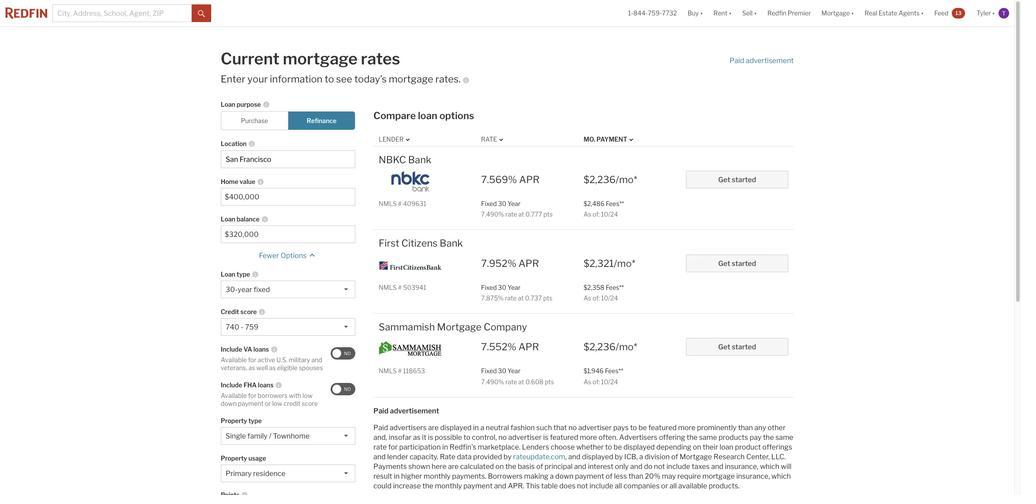 Task type: locate. For each thing, give the bounding box(es) containing it.
1 vertical spatial no
[[499, 433, 507, 442]]

$2,358 fees** as of: 10/24
[[584, 283, 625, 302]]

, and displayed by icb, a division of mortgage research center, llc. payments shown here are calculated on the basis of principal and interest only and do not include taxes and insurance, which will result in higher monthly payments. borrowers making a down payment of less than 20% may require mortgage insurance, which could increase the monthly payment and apr. this table does not include all companies or all available products.
[[374, 453, 792, 490]]

0 vertical spatial or
[[265, 400, 271, 407]]

fixed inside the "fixed 30 year 7.490 % rate at 0.608 pts"
[[482, 367, 497, 375]]

1 $2,236 from the top
[[584, 174, 616, 185]]

to down often.
[[606, 443, 613, 451]]

include down interest
[[590, 482, 614, 490]]

/mo* for 7.569 % apr
[[616, 174, 638, 185]]

as down $1,946
[[584, 378, 592, 385]]

1 10/24 from the top
[[602, 210, 619, 218]]

3 # from the top
[[398, 367, 402, 375]]

fixed for 7.569
[[482, 200, 497, 207]]

1 vertical spatial for
[[248, 392, 257, 399]]

lender
[[379, 136, 404, 143]]

fees** inside $2,486 fees** as of: 10/24
[[606, 200, 625, 207]]

▾ left real at the top of page
[[852, 9, 855, 17]]

paid advertisement
[[730, 56, 794, 65], [374, 407, 440, 415]]

same up their at right
[[700, 433, 718, 442]]

1 7.490 from the top
[[482, 210, 499, 218]]

2 horizontal spatial mortgage
[[703, 472, 735, 480]]

1 started from the top
[[732, 176, 757, 184]]

%
[[509, 174, 517, 185], [499, 210, 505, 218], [508, 257, 517, 269], [498, 294, 504, 302], [508, 341, 517, 353], [499, 378, 505, 385]]

same up offerings
[[776, 433, 794, 442]]

1 vertical spatial loan
[[720, 443, 734, 451]]

could
[[374, 482, 392, 490]]

2 vertical spatial fixed
[[482, 367, 497, 375]]

mortgage inside , and displayed by icb, a division of mortgage research center, llc. payments shown here are calculated on the basis of principal and interest only and do not include taxes and insurance, which will result in higher monthly payments. borrowers making a down payment of less than 20% may require mortgage insurance, which could increase the monthly payment and apr. this table does not include all companies or all available products.
[[703, 472, 735, 480]]

available for payment
[[221, 392, 247, 399]]

year for 7.569
[[508, 200, 521, 207]]

rate left 0.777
[[506, 210, 517, 218]]

type up family
[[249, 417, 262, 425]]

30 for 7.952
[[499, 283, 507, 291]]

7.490 down 7.552
[[482, 378, 499, 385]]

mortgage down rates
[[389, 73, 434, 85]]

1 vertical spatial or
[[662, 482, 669, 490]]

nmls left 118653
[[379, 367, 397, 375]]

insurance, down center,
[[737, 472, 771, 480]]

displayed up interest
[[582, 453, 614, 461]]

# for nbkc
[[398, 200, 402, 207]]

score up 759
[[241, 308, 257, 316]]

1 vertical spatial bank
[[440, 237, 463, 249]]

2 is from the left
[[544, 433, 549, 442]]

paid inside paid advertisement button
[[730, 56, 745, 65]]

year inside the "fixed 30 year 7.490 % rate at 0.608 pts"
[[508, 367, 521, 375]]

0 vertical spatial which
[[761, 462, 780, 471]]

sell ▾ button
[[737, 0, 763, 26]]

1 vertical spatial get started
[[719, 259, 757, 268]]

are inside paid advertisers are displayed in a neutral fashion such that no advertiser pays to be featured more prominently than any other and, insofar as it is possible to control, no advertiser is featured more often. advertisers offering the same products pay the same rate for participation in redfin's marketplace. lenders choose whether to be displayed depending on their loan product offerings and lender capacity. rate data provided by
[[428, 423, 439, 432]]

single family / townhome
[[226, 432, 310, 440]]

fees** inside $2,358 fees** as of: 10/24
[[606, 283, 625, 291]]

rate inside fixed 30 year 7.490 % rate at 0.777 pts
[[506, 210, 517, 218]]

of: inside $1,946 fees** as of: 10/24
[[593, 378, 600, 385]]

7.490 inside fixed 30 year 7.490 % rate at 0.777 pts
[[482, 210, 499, 218]]

rate inside paid advertisers are displayed in a neutral fashion such that no advertiser pays to be featured more prominently than any other and, insofar as it is possible to control, no advertiser is featured more often. advertisers offering the same products pay the same rate for participation in redfin's marketplace. lenders choose whether to be displayed depending on their loan product offerings and lender capacity. rate data provided by
[[440, 453, 456, 461]]

1 nmls from the top
[[379, 200, 397, 207]]

1 include from the top
[[221, 346, 242, 353]]

started for 7.952 % apr
[[732, 259, 757, 268]]

1 vertical spatial fees**
[[606, 283, 625, 291]]

1 vertical spatial down
[[556, 472, 574, 480]]

7.952
[[482, 257, 508, 269]]

$2,236 up $1,946
[[584, 341, 616, 353]]

pts inside fixed 30 year 7.875 % rate at 0.737 pts
[[544, 294, 553, 302]]

fixed 30 year 7.490 % rate at 0.608 pts
[[482, 367, 554, 385]]

as down the $2,358
[[584, 294, 592, 302]]

3 30 from the top
[[499, 367, 507, 375]]

1 all from the left
[[615, 482, 623, 490]]

10/24 inside $2,358 fees** as of: 10/24
[[602, 294, 619, 302]]

7.875
[[482, 294, 498, 302]]

as for 7.552 % apr
[[584, 378, 592, 385]]

1 get started button from the top
[[687, 171, 789, 188]]

1 property from the top
[[221, 417, 247, 425]]

3 ▾ from the left
[[755, 9, 757, 17]]

/mo* up $2,358 fees** as of: 10/24
[[614, 257, 636, 269]]

the right increase
[[423, 482, 434, 490]]

u.s.
[[277, 356, 288, 364]]

more up offering
[[679, 423, 696, 432]]

apr down company
[[519, 341, 539, 353]]

1 30 from the top
[[499, 200, 507, 207]]

Refinance radio
[[288, 111, 356, 130]]

0 vertical spatial get
[[719, 176, 731, 184]]

1 get started from the top
[[719, 176, 757, 184]]

user photo image
[[999, 8, 1010, 19]]

loans
[[254, 346, 269, 353], [258, 381, 274, 389]]

sell ▾
[[743, 9, 757, 17]]

at for 7.552
[[519, 378, 525, 385]]

740
[[226, 323, 239, 331]]

1 vertical spatial available
[[221, 392, 247, 399]]

2 vertical spatial fees**
[[605, 367, 624, 375]]

0 horizontal spatial same
[[700, 433, 718, 442]]

year inside fixed 30 year 7.490 % rate at 0.777 pts
[[508, 200, 521, 207]]

0 vertical spatial paid
[[730, 56, 745, 65]]

0 vertical spatial $2,236
[[584, 174, 616, 185]]

1 vertical spatial pts
[[544, 294, 553, 302]]

available up veterans,
[[221, 356, 247, 364]]

% left 0.608
[[499, 378, 505, 385]]

1 horizontal spatial be
[[639, 423, 647, 432]]

1 horizontal spatial same
[[776, 433, 794, 442]]

0 vertical spatial type
[[237, 271, 250, 278]]

2 $2,236 /mo* from the top
[[584, 341, 638, 353]]

0 vertical spatial pts
[[544, 210, 553, 218]]

balance
[[237, 215, 260, 223]]

your
[[248, 73, 268, 85]]

fees** for 7.552 % apr
[[605, 367, 624, 375]]

of: down the $2,358
[[593, 294, 600, 302]]

loan for loan balance
[[221, 215, 236, 223]]

0 vertical spatial mortgage
[[822, 9, 851, 17]]

0 vertical spatial as
[[584, 210, 592, 218]]

2 get started button from the top
[[687, 254, 789, 272]]

10/24 inside $1,946 fees** as of: 10/24
[[602, 378, 619, 385]]

1 vertical spatial at
[[518, 294, 524, 302]]

7.490 inside the "fixed 30 year 7.490 % rate at 0.608 pts"
[[482, 378, 499, 385]]

get for 7.569 % apr
[[719, 176, 731, 184]]

for inside available for borrowers with low down payment or low credit score
[[248, 392, 257, 399]]

/mo*
[[616, 174, 638, 185], [614, 257, 636, 269], [616, 341, 638, 353]]

compare loan options
[[374, 110, 475, 121]]

1 vertical spatial a
[[640, 453, 644, 461]]

rate
[[482, 136, 498, 143], [440, 453, 456, 461]]

refinance
[[307, 117, 337, 125]]

2 vertical spatial at
[[519, 378, 525, 385]]

5 ▾ from the left
[[922, 9, 925, 17]]

3 of: from the top
[[593, 378, 600, 385]]

7.490 down 7.569
[[482, 210, 499, 218]]

principal
[[545, 462, 573, 471]]

available inside available for borrowers with low down payment or low credit score
[[221, 392, 247, 399]]

redfin
[[768, 9, 787, 17]]

0 vertical spatial insurance,
[[726, 462, 759, 471]]

fixed for 7.552
[[482, 367, 497, 375]]

1 horizontal spatial not
[[654, 462, 666, 471]]

$2,236 /mo* for 7.569 % apr
[[584, 174, 638, 185]]

at inside the "fixed 30 year 7.490 % rate at 0.608 pts"
[[519, 378, 525, 385]]

at inside fixed 30 year 7.490 % rate at 0.777 pts
[[519, 210, 525, 218]]

options
[[440, 110, 475, 121]]

at for 7.569
[[519, 210, 525, 218]]

is right it
[[428, 433, 434, 442]]

their
[[703, 443, 719, 451]]

2 by from the left
[[615, 453, 623, 461]]

1 vertical spatial advertisement
[[390, 407, 440, 415]]

loans up the borrowers
[[258, 381, 274, 389]]

0 vertical spatial bank
[[408, 154, 432, 165]]

1 available from the top
[[221, 356, 247, 364]]

be down often.
[[614, 443, 622, 451]]

2 get started from the top
[[719, 259, 757, 268]]

fixed inside fixed 30 year 7.875 % rate at 0.737 pts
[[482, 283, 497, 291]]

0 vertical spatial on
[[693, 443, 702, 451]]

1 year from the top
[[508, 200, 521, 207]]

0 horizontal spatial rate
[[440, 453, 456, 461]]

$2,236 /mo* up $1,946
[[584, 341, 638, 353]]

rate
[[506, 210, 517, 218], [505, 294, 517, 302], [506, 378, 517, 385], [374, 443, 387, 451]]

▾ for mortgage ▾
[[852, 9, 855, 17]]

0 horizontal spatial in
[[394, 472, 400, 480]]

center,
[[747, 453, 770, 461]]

State, City, County, ZIP search field
[[221, 151, 356, 168]]

available inside available for active u.s. military and veterans, as well as eligible spouses
[[221, 356, 247, 364]]

available for active u.s. military and veterans, as well as eligible spouses
[[221, 356, 323, 371]]

1 ▾ from the left
[[701, 9, 704, 17]]

2 7.490 from the top
[[482, 378, 499, 385]]

a up control,
[[481, 423, 485, 432]]

fees** inside $1,946 fees** as of: 10/24
[[605, 367, 624, 375]]

2 30 from the top
[[499, 283, 507, 291]]

down
[[221, 400, 237, 407], [556, 472, 574, 480]]

3 get from the top
[[719, 343, 731, 351]]

rate left 0.608
[[506, 378, 517, 385]]

nmls left 409631
[[379, 200, 397, 207]]

30 inside fixed 30 year 7.490 % rate at 0.777 pts
[[499, 200, 507, 207]]

0 vertical spatial available
[[221, 356, 247, 364]]

1 $2,236 /mo* from the top
[[584, 174, 638, 185]]

2 $2,236 from the top
[[584, 341, 616, 353]]

10/24 down $1,946
[[602, 378, 619, 385]]

as inside $1,946 fees** as of: 10/24
[[584, 378, 592, 385]]

nmls for sammamish mortgage company
[[379, 367, 397, 375]]

2 fixed from the top
[[482, 283, 497, 291]]

3 get started from the top
[[719, 343, 757, 351]]

eligible
[[277, 364, 298, 371]]

payments
[[374, 462, 407, 471]]

loan
[[418, 110, 438, 121], [720, 443, 734, 451]]

0 horizontal spatial advertiser
[[509, 433, 542, 442]]

fees** for 7.952 % apr
[[606, 283, 625, 291]]

mortgage left real at the top of page
[[822, 9, 851, 17]]

apr for 7.569 % apr
[[520, 174, 540, 185]]

3 get started button from the top
[[687, 338, 789, 356]]

rate up 7.569
[[482, 136, 498, 143]]

503941
[[403, 283, 427, 291]]

by up only
[[615, 453, 623, 461]]

2 ▾ from the left
[[729, 9, 732, 17]]

submit search image
[[198, 10, 205, 17]]

30 inside the "fixed 30 year 7.490 % rate at 0.608 pts"
[[499, 367, 507, 375]]

rate for 7.552
[[506, 378, 517, 385]]

1 vertical spatial $2,236
[[584, 341, 616, 353]]

at inside fixed 30 year 7.875 % rate at 0.737 pts
[[518, 294, 524, 302]]

capacity.
[[410, 453, 439, 461]]

premier
[[788, 9, 812, 17]]

such
[[537, 423, 552, 432]]

available for veterans,
[[221, 356, 247, 364]]

as
[[249, 364, 255, 371], [269, 364, 276, 371], [413, 433, 421, 442]]

1 vertical spatial get started button
[[687, 254, 789, 272]]

1 vertical spatial started
[[732, 259, 757, 268]]

score
[[241, 308, 257, 316], [302, 400, 318, 407]]

down up 'property type'
[[221, 400, 237, 407]]

which down llc.
[[761, 462, 780, 471]]

fha
[[244, 381, 257, 389]]

3 started from the top
[[732, 343, 757, 351]]

sammamish mortgage company
[[379, 321, 527, 333]]

2 vertical spatial year
[[508, 367, 521, 375]]

type for year
[[237, 271, 250, 278]]

0 vertical spatial be
[[639, 423, 647, 432]]

7.952 % apr
[[482, 257, 539, 269]]

2 get from the top
[[719, 259, 731, 268]]

loan left options
[[418, 110, 438, 121]]

as for 7.952 % apr
[[584, 294, 592, 302]]

or
[[265, 400, 271, 407], [662, 482, 669, 490]]

low right 'with'
[[303, 392, 313, 399]]

2 vertical spatial a
[[550, 472, 554, 480]]

1 horizontal spatial displayed
[[582, 453, 614, 461]]

include left va
[[221, 346, 242, 353]]

year inside fixed 30 year 7.875 % rate at 0.737 pts
[[508, 283, 521, 291]]

/mo* up $1,946 fees** as of: 10/24
[[616, 341, 638, 353]]

at left 0.777
[[519, 210, 525, 218]]

0 vertical spatial $2,236 /mo*
[[584, 174, 638, 185]]

0 vertical spatial for
[[248, 356, 257, 364]]

2 horizontal spatial as
[[413, 433, 421, 442]]

1 horizontal spatial advertiser
[[579, 423, 612, 432]]

rate inside the "fixed 30 year 7.490 % rate at 0.608 pts"
[[506, 378, 517, 385]]

2 vertical spatial nmls
[[379, 367, 397, 375]]

as
[[584, 210, 592, 218], [584, 294, 592, 302], [584, 378, 592, 385]]

2 10/24 from the top
[[602, 294, 619, 302]]

mortgage inside dropdown button
[[822, 9, 851, 17]]

loans for include fha loans
[[258, 381, 274, 389]]

insurance, down research
[[726, 462, 759, 471]]

lender button
[[379, 135, 412, 144]]

▾ right buy
[[701, 9, 704, 17]]

bank right citizens
[[440, 237, 463, 249]]

2 vertical spatial get started
[[719, 343, 757, 351]]

property up primary
[[221, 455, 247, 462]]

4 ▾ from the left
[[852, 9, 855, 17]]

rates.
[[436, 73, 461, 85]]

marketplace.
[[478, 443, 521, 451]]

and up payments
[[374, 453, 386, 461]]

2 vertical spatial loan
[[221, 271, 236, 278]]

property for single family / townhome
[[221, 417, 247, 425]]

20%
[[645, 472, 661, 480]]

a up table
[[550, 472, 554, 480]]

a inside paid advertisers are displayed in a neutral fashion such that no advertiser pays to be featured more prominently than any other and, insofar as it is possible to control, no advertiser is featured more often. advertisers offering the same products pay the same rate for participation in redfin's marketplace. lenders choose whether to be displayed depending on their loan product offerings and lender capacity. rate data provided by
[[481, 423, 485, 432]]

0 horizontal spatial or
[[265, 400, 271, 407]]

no right that
[[569, 423, 577, 432]]

0 vertical spatial include
[[667, 462, 691, 471]]

% inside the "fixed 30 year 7.490 % rate at 0.608 pts"
[[499, 378, 505, 385]]

fees** right $1,946
[[605, 367, 624, 375]]

loan inside paid advertisers are displayed in a neutral fashion such that no advertiser pays to be featured more prominently than any other and, insofar as it is possible to control, no advertiser is featured more often. advertisers offering the same products pay the same rate for participation in redfin's marketplace. lenders choose whether to be displayed depending on their loan product offerings and lender capacity. rate data provided by
[[720, 443, 734, 451]]

0 horizontal spatial by
[[504, 453, 512, 461]]

started for 7.552 % apr
[[732, 343, 757, 351]]

0 vertical spatial mortgage
[[283, 49, 358, 68]]

pts for 7.952 % apr
[[544, 294, 553, 302]]

/mo* for 7.552 % apr
[[616, 341, 638, 353]]

$2,236 /mo* up $2,486
[[584, 174, 638, 185]]

fees** right $2,486
[[606, 200, 625, 207]]

844-
[[634, 9, 648, 17]]

1 vertical spatial featured
[[550, 433, 579, 442]]

1 horizontal spatial low
[[303, 392, 313, 399]]

1 of: from the top
[[593, 210, 600, 218]]

redfin premier button
[[763, 0, 817, 26]]

/mo* up $2,486 fees** as of: 10/24
[[616, 174, 638, 185]]

possible
[[435, 433, 462, 442]]

year down 7.552 % apr
[[508, 367, 521, 375]]

not right the does
[[577, 482, 589, 490]]

of: inside $2,358 fees** as of: 10/24
[[593, 294, 600, 302]]

0 vertical spatial of:
[[593, 210, 600, 218]]

30 for 7.569
[[499, 200, 507, 207]]

7.552 % apr
[[482, 341, 539, 353]]

or down may at the right bottom
[[662, 482, 669, 490]]

of down rateupdate.com link
[[537, 462, 544, 471]]

rate inside paid advertisers are displayed in a neutral fashion such that no advertiser pays to be featured more prominently than any other and, insofar as it is possible to control, no advertiser is featured more often. advertisers offering the same products pay the same rate for participation in redfin's marketplace. lenders choose whether to be displayed depending on their loan product offerings and lender capacity. rate data provided by
[[374, 443, 387, 451]]

3 year from the top
[[508, 367, 521, 375]]

118653
[[403, 367, 425, 375]]

to up the redfin's
[[464, 433, 471, 442]]

1 vertical spatial nmls
[[379, 283, 397, 291]]

and inside available for active u.s. military and veterans, as well as eligible spouses
[[312, 356, 322, 364]]

2 vertical spatial pts
[[545, 378, 554, 385]]

2 vertical spatial apr
[[519, 341, 539, 353]]

1 horizontal spatial score
[[302, 400, 318, 407]]

1 vertical spatial be
[[614, 443, 622, 451]]

2 include from the top
[[221, 381, 242, 389]]

1 # from the top
[[398, 200, 402, 207]]

6 ▾ from the left
[[993, 9, 996, 17]]

pts right 0.737
[[544, 294, 553, 302]]

not down division at the right bottom of the page
[[654, 462, 666, 471]]

all down may at the right bottom
[[670, 482, 677, 490]]

single
[[226, 432, 246, 440]]

1 vertical spatial 30
[[499, 283, 507, 291]]

as down $2,486
[[584, 210, 592, 218]]

buy ▾ button
[[688, 0, 704, 26]]

2 nmls from the top
[[379, 283, 397, 291]]

advertiser down fashion
[[509, 433, 542, 442]]

control,
[[472, 433, 497, 442]]

3 as from the top
[[584, 378, 592, 385]]

or inside available for borrowers with low down payment or low credit score
[[265, 400, 271, 407]]

borrowers
[[258, 392, 288, 399]]

as inside $2,358 fees** as of: 10/24
[[584, 294, 592, 302]]

primary
[[226, 470, 252, 478]]

offerings
[[763, 443, 793, 451]]

for inside available for active u.s. military and veterans, as well as eligible spouses
[[248, 356, 257, 364]]

3 10/24 from the top
[[602, 378, 619, 385]]

0 vertical spatial /mo*
[[616, 174, 638, 185]]

are up possible
[[428, 423, 439, 432]]

type up the year
[[237, 271, 250, 278]]

loan for loan type
[[221, 271, 236, 278]]

1 horizontal spatial than
[[739, 423, 754, 432]]

7732
[[663, 9, 678, 17]]

family
[[248, 432, 268, 440]]

and right , at bottom right
[[569, 453, 581, 461]]

3 loan from the top
[[221, 271, 236, 278]]

0 vertical spatial in
[[473, 423, 479, 432]]

1-844-759-7732 link
[[629, 9, 678, 17]]

1 fixed from the top
[[482, 200, 497, 207]]

1 horizontal spatial on
[[693, 443, 702, 451]]

rate inside fixed 30 year 7.875 % rate at 0.737 pts
[[505, 294, 517, 302]]

payments.
[[453, 472, 487, 480]]

buy ▾ button
[[683, 0, 709, 26]]

0 horizontal spatial down
[[221, 400, 237, 407]]

0 vertical spatial featured
[[649, 423, 677, 432]]

1 same from the left
[[700, 433, 718, 442]]

pts inside the "fixed 30 year 7.490 % rate at 0.608 pts"
[[545, 378, 554, 385]]

$2,486
[[584, 200, 605, 207]]

pts inside fixed 30 year 7.490 % rate at 0.777 pts
[[544, 210, 553, 218]]

1 horizontal spatial rate
[[482, 136, 498, 143]]

option group containing purchase
[[221, 111, 356, 130]]

all down less
[[615, 482, 623, 490]]

2 of: from the top
[[593, 294, 600, 302]]

pts right 0.777
[[544, 210, 553, 218]]

mortgage up products.
[[703, 472, 735, 480]]

# left 409631
[[398, 200, 402, 207]]

1 horizontal spatial by
[[615, 453, 623, 461]]

30 down 7.952 % apr
[[499, 283, 507, 291]]

payment down fha
[[238, 400, 264, 407]]

2 as from the top
[[584, 294, 592, 302]]

apr up fixed 30 year 7.490 % rate at 0.777 pts
[[520, 174, 540, 185]]

participation
[[400, 443, 441, 451]]

are right here
[[448, 462, 459, 471]]

0 horizontal spatial are
[[428, 423, 439, 432]]

1 vertical spatial get
[[719, 259, 731, 268]]

pts right 0.608
[[545, 378, 554, 385]]

compare
[[374, 110, 416, 121]]

30 down 7.552 % apr
[[499, 367, 507, 375]]

fewer
[[259, 252, 279, 260]]

0 vertical spatial down
[[221, 400, 237, 407]]

than up pay
[[739, 423, 754, 432]]

is down such at the bottom of page
[[544, 433, 549, 442]]

2 # from the top
[[398, 283, 402, 291]]

of left less
[[606, 472, 613, 480]]

1 vertical spatial of
[[537, 462, 544, 471]]

in up control,
[[473, 423, 479, 432]]

pts for 7.569 % apr
[[544, 210, 553, 218]]

than
[[739, 423, 754, 432], [629, 472, 644, 480]]

1 loan from the top
[[221, 101, 236, 108]]

10/24 inside $2,486 fees** as of: 10/24
[[602, 210, 619, 218]]

1 get from the top
[[719, 176, 731, 184]]

$2,236 for 7.569 % apr
[[584, 174, 616, 185]]

0 vertical spatial rate
[[482, 136, 498, 143]]

409631
[[403, 200, 427, 207]]

1 vertical spatial than
[[629, 472, 644, 480]]

$2,236 for 7.552 % apr
[[584, 341, 616, 353]]

on left their at right
[[693, 443, 702, 451]]

featured up choose
[[550, 433, 579, 442]]

loan left purpose
[[221, 101, 236, 108]]

fixed down 7.569
[[482, 200, 497, 207]]

1 horizontal spatial is
[[544, 433, 549, 442]]

increase
[[393, 482, 421, 490]]

3 nmls from the top
[[379, 367, 397, 375]]

property
[[221, 417, 247, 425], [221, 455, 247, 462]]

1 as from the top
[[584, 210, 592, 218]]

0 vertical spatial payment
[[238, 400, 264, 407]]

fixed inside fixed 30 year 7.490 % rate at 0.777 pts
[[482, 200, 497, 207]]

740 - 759
[[226, 323, 259, 331]]

2 property from the top
[[221, 455, 247, 462]]

of: inside $2,486 fees** as of: 10/24
[[593, 210, 600, 218]]

Loan balance text field
[[225, 230, 352, 239]]

2 vertical spatial of:
[[593, 378, 600, 385]]

basis
[[518, 462, 535, 471]]

low down the borrowers
[[272, 400, 283, 407]]

apr up fixed 30 year 7.875 % rate at 0.737 pts
[[519, 257, 539, 269]]

30 inside fixed 30 year 7.875 % rate at 0.737 pts
[[499, 283, 507, 291]]

▾ for tyler ▾
[[993, 9, 996, 17]]

mortgage
[[822, 9, 851, 17], [437, 321, 482, 333], [680, 453, 713, 461]]

as inside $2,486 fees** as of: 10/24
[[584, 210, 592, 218]]

displayed up possible
[[441, 423, 472, 432]]

on up borrowers
[[496, 462, 504, 471]]

the
[[687, 433, 698, 442], [764, 433, 775, 442], [506, 462, 517, 471], [423, 482, 434, 490]]

for for active
[[248, 356, 257, 364]]

nmls for nbkc bank
[[379, 200, 397, 207]]

often.
[[599, 433, 618, 442]]

taxes
[[692, 462, 710, 471]]

1 horizontal spatial advertisement
[[746, 56, 794, 65]]

down inside available for borrowers with low down payment or low credit score
[[221, 400, 237, 407]]

2 horizontal spatial a
[[640, 453, 644, 461]]

provided
[[474, 453, 503, 461]]

and left interest
[[575, 462, 587, 471]]

$2,486 fees** as of: 10/24
[[584, 200, 625, 218]]

2 loan from the top
[[221, 215, 236, 223]]

0 horizontal spatial no
[[499, 433, 507, 442]]

Home value text field
[[225, 193, 352, 201]]

shown
[[409, 462, 430, 471]]

3 fixed from the top
[[482, 367, 497, 375]]

2 started from the top
[[732, 259, 757, 268]]

0 vertical spatial advertiser
[[579, 423, 612, 432]]

no up marketplace.
[[499, 433, 507, 442]]

rent ▾
[[714, 9, 732, 17]]

1 horizontal spatial bank
[[440, 237, 463, 249]]

% left 0.777
[[499, 210, 505, 218]]

▾ for rent ▾
[[729, 9, 732, 17]]

get started button for 7.552 % apr
[[687, 338, 789, 356]]

1 by from the left
[[504, 453, 512, 461]]

0 vertical spatial no
[[569, 423, 577, 432]]

2 year from the top
[[508, 283, 521, 291]]

1 vertical spatial #
[[398, 283, 402, 291]]

primary residence
[[226, 470, 286, 478]]

for down fha
[[248, 392, 257, 399]]

well
[[257, 364, 268, 371]]

fees**
[[606, 200, 625, 207], [606, 283, 625, 291], [605, 367, 624, 375]]

2 available from the top
[[221, 392, 247, 399]]

pay
[[750, 433, 762, 442]]

option group
[[221, 111, 356, 130]]

at left 0.608
[[519, 378, 525, 385]]



Task type: vqa. For each thing, say whether or not it's contained in the screenshot.
middle '625K'
no



Task type: describe. For each thing, give the bounding box(es) containing it.
get started for 7.952 % apr
[[719, 259, 757, 268]]

as inside paid advertisers are displayed in a neutral fashion such that no advertiser pays to be featured more prominently than any other and, insofar as it is possible to control, no advertiser is featured more often. advertisers offering the same products pay the same rate for participation in redfin's marketplace. lenders choose whether to be displayed depending on their loan product offerings and lender capacity. rate data provided by
[[413, 433, 421, 442]]

1 vertical spatial displayed
[[624, 443, 655, 451]]

2 all from the left
[[670, 482, 677, 490]]

0 horizontal spatial as
[[249, 364, 255, 371]]

citizens
[[402, 237, 438, 249]]

property usage
[[221, 455, 266, 462]]

/
[[269, 432, 272, 440]]

making
[[525, 472, 549, 480]]

$2,236 /mo* for 7.552 % apr
[[584, 341, 638, 353]]

other
[[768, 423, 786, 432]]

buy ▾
[[688, 9, 704, 17]]

products.
[[709, 482, 740, 490]]

for inside paid advertisers are displayed in a neutral fashion such that no advertiser pays to be featured more prominently than any other and, insofar as it is possible to control, no advertiser is featured more often. advertisers offering the same products pay the same rate for participation in redfin's marketplace. lenders choose whether to be displayed depending on their loan product offerings and lender capacity. rate data provided by
[[389, 443, 398, 451]]

rate inside button
[[482, 136, 498, 143]]

1 horizontal spatial of
[[606, 472, 613, 480]]

payment
[[597, 136, 628, 143]]

icb,
[[625, 453, 638, 461]]

0 horizontal spatial mortgage
[[283, 49, 358, 68]]

value
[[240, 178, 256, 185]]

0 horizontal spatial bank
[[408, 154, 432, 165]]

1 vertical spatial in
[[443, 443, 448, 451]]

a for icb,
[[640, 453, 644, 461]]

here
[[432, 462, 447, 471]]

nmls for first citizens bank
[[379, 283, 397, 291]]

of: for 7.569 % apr
[[593, 210, 600, 218]]

displayed inside , and displayed by icb, a division of mortgage research center, llc. payments shown here are calculated on the basis of principal and interest only and do not include taxes and insurance, which will result in higher monthly payments. borrowers making a down payment of less than 20% may require mortgage insurance, which could increase the monthly payment and apr. this table does not include all companies or all available products.
[[582, 453, 614, 461]]

veterans,
[[221, 364, 247, 371]]

require
[[678, 472, 701, 480]]

0.777
[[526, 210, 543, 218]]

and down borrowers
[[495, 482, 507, 490]]

enter
[[221, 73, 246, 85]]

1 vertical spatial payment
[[575, 472, 605, 480]]

first
[[379, 237, 400, 249]]

home value
[[221, 178, 256, 185]]

fixed
[[254, 286, 270, 294]]

offering
[[660, 433, 686, 442]]

paid advertisers are displayed in a neutral fashion such that no advertiser pays to be featured more prominently than any other and, insofar as it is possible to control, no advertiser is featured more often. advertisers offering the same products pay the same rate for participation in redfin's marketplace. lenders choose whether to be displayed depending on their loan product offerings and lender capacity. rate data provided by
[[374, 423, 794, 461]]

1 vertical spatial insurance,
[[737, 472, 771, 480]]

% down company
[[508, 341, 517, 353]]

loan for loan purpose
[[221, 101, 236, 108]]

% inside fixed 30 year 7.875 % rate at 0.737 pts
[[498, 294, 504, 302]]

division
[[645, 453, 670, 461]]

research
[[714, 453, 745, 461]]

year for 7.552
[[508, 367, 521, 375]]

and,
[[374, 433, 387, 442]]

include for include fha loans
[[221, 381, 242, 389]]

1 horizontal spatial payment
[[464, 482, 493, 490]]

2 horizontal spatial in
[[473, 423, 479, 432]]

do
[[645, 462, 653, 471]]

fixed for 7.952
[[482, 283, 497, 291]]

loans for include va loans
[[254, 346, 269, 353]]

get started for 7.569 % apr
[[719, 176, 757, 184]]

get started for 7.552 % apr
[[719, 343, 757, 351]]

get for 7.552 % apr
[[719, 343, 731, 351]]

on inside paid advertisers are displayed in a neutral fashion such that no advertiser pays to be featured more prominently than any other and, insofar as it is possible to control, no advertiser is featured more often. advertisers offering the same products pay the same rate for participation in redfin's marketplace. lenders choose whether to be displayed depending on their loan product offerings and lender capacity. rate data provided by
[[693, 443, 702, 451]]

0 horizontal spatial advertisement
[[390, 407, 440, 415]]

# for first
[[398, 283, 402, 291]]

0 horizontal spatial include
[[590, 482, 614, 490]]

10/24 for 7.552 % apr
[[602, 378, 619, 385]]

rateupdate.com link
[[514, 453, 566, 461]]

of: for 7.952 % apr
[[593, 294, 600, 302]]

7.490 for 7.569 % apr
[[482, 210, 499, 218]]

property type element
[[221, 412, 351, 427]]

get started button for 7.952 % apr
[[687, 254, 789, 272]]

as for 7.569 % apr
[[584, 210, 592, 218]]

see
[[336, 73, 353, 85]]

options
[[281, 252, 307, 260]]

of: for 7.552 % apr
[[593, 378, 600, 385]]

redfin's
[[450, 443, 477, 451]]

1 vertical spatial advertiser
[[509, 433, 542, 442]]

7.490 for 7.552 % apr
[[482, 378, 499, 385]]

1 vertical spatial paid
[[374, 407, 389, 415]]

1 vertical spatial paid advertisement
[[374, 407, 440, 415]]

7.569
[[482, 174, 509, 185]]

and down research
[[712, 462, 724, 471]]

0 horizontal spatial not
[[577, 482, 589, 490]]

include for include va loans
[[221, 346, 242, 353]]

the right offering
[[687, 433, 698, 442]]

that
[[554, 423, 567, 432]]

and down icb,
[[631, 462, 643, 471]]

property for primary residence
[[221, 455, 247, 462]]

City, Address, School, Agent, ZIP search field
[[53, 4, 192, 22]]

nbkc
[[379, 154, 406, 165]]

include va loans
[[221, 346, 269, 353]]

information
[[270, 73, 323, 85]]

nmls # 503941
[[379, 283, 427, 291]]

only
[[615, 462, 629, 471]]

are inside , and displayed by icb, a division of mortgage research center, llc. payments shown here are calculated on the basis of principal and interest only and do not include taxes and insurance, which will result in higher monthly payments. borrowers making a down payment of less than 20% may require mortgage insurance, which could increase the monthly payment and apr. this table does not include all companies or all available products.
[[448, 462, 459, 471]]

the down any
[[764, 433, 775, 442]]

1 horizontal spatial featured
[[649, 423, 677, 432]]

0 horizontal spatial displayed
[[441, 423, 472, 432]]

neutral
[[486, 423, 509, 432]]

rent ▾ button
[[709, 0, 737, 26]]

1 vertical spatial monthly
[[435, 482, 462, 490]]

/mo* for 7.952 % apr
[[614, 257, 636, 269]]

any
[[755, 423, 767, 432]]

1 horizontal spatial include
[[667, 462, 691, 471]]

credit
[[221, 308, 239, 316]]

to up advertisers
[[631, 423, 638, 432]]

10/24 for 7.952 % apr
[[602, 294, 619, 302]]

than inside paid advertisers are displayed in a neutral fashion such that no advertiser pays to be featured more prominently than any other and, insofar as it is possible to control, no advertiser is featured more often. advertisers offering the same products pay the same rate for participation in redfin's marketplace. lenders choose whether to be displayed depending on their loan product offerings and lender capacity. rate data provided by
[[739, 423, 754, 432]]

credit
[[284, 400, 301, 407]]

year
[[238, 286, 252, 294]]

for for borrowers
[[248, 392, 257, 399]]

nmls # 118653
[[379, 367, 425, 375]]

fees** for 7.569 % apr
[[606, 200, 625, 207]]

product
[[736, 443, 762, 451]]

and inside paid advertisers are displayed in a neutral fashion such that no advertiser pays to be featured more prominently than any other and, insofar as it is possible to control, no advertiser is featured more often. advertisers offering the same products pay the same rate for participation in redfin's marketplace. lenders choose whether to be displayed depending on their loan product offerings and lender capacity. rate data provided by
[[374, 453, 386, 461]]

by inside paid advertisers are displayed in a neutral fashion such that no advertiser pays to be featured more prominently than any other and, insofar as it is possible to control, no advertiser is featured more often. advertisers offering the same products pay the same rate for participation in redfin's marketplace. lenders choose whether to be displayed depending on their loan product offerings and lender capacity. rate data provided by
[[504, 453, 512, 461]]

1 is from the left
[[428, 433, 434, 442]]

rates
[[361, 49, 400, 68]]

the up borrowers
[[506, 462, 517, 471]]

0 horizontal spatial mortgage
[[437, 321, 482, 333]]

0 vertical spatial monthly
[[424, 472, 451, 480]]

than inside , and displayed by icb, a division of mortgage research center, llc. payments shown here are calculated on the basis of principal and interest only and do not include taxes and insurance, which will result in higher monthly payments. borrowers making a down payment of less than 20% may require mortgage insurance, which could increase the monthly payment and apr. this table does not include all companies or all available products.
[[629, 472, 644, 480]]

sammamish
[[379, 321, 435, 333]]

or inside , and displayed by icb, a division of mortgage research center, llc. payments shown here are calculated on the basis of principal and interest only and do not include taxes and insurance, which will result in higher monthly payments. borrowers making a down payment of less than 20% may require mortgage insurance, which could increase the monthly payment and apr. this table does not include all companies or all available products.
[[662, 482, 669, 490]]

10/24 for 7.569 % apr
[[602, 210, 619, 218]]

sell
[[743, 9, 753, 17]]

1 horizontal spatial paid advertisement
[[730, 56, 794, 65]]

companies
[[624, 482, 660, 490]]

choose
[[551, 443, 575, 451]]

0.608
[[526, 378, 544, 385]]

0 vertical spatial loan
[[418, 110, 438, 121]]

▾ for sell ▾
[[755, 9, 757, 17]]

get started button for 7.569 % apr
[[687, 171, 789, 188]]

% up fixed 30 year 7.875 % rate at 0.737 pts
[[508, 257, 517, 269]]

apr for 7.952 % apr
[[519, 257, 539, 269]]

advertisers
[[620, 433, 658, 442]]

type for family
[[249, 417, 262, 425]]

score inside available for borrowers with low down payment or low credit score
[[302, 400, 318, 407]]

1 horizontal spatial as
[[269, 364, 276, 371]]

current mortgage rates
[[221, 49, 400, 68]]

2 same from the left
[[776, 433, 794, 442]]

purpose
[[237, 101, 261, 108]]

0 vertical spatial more
[[679, 423, 696, 432]]

nbkc bank
[[379, 154, 432, 165]]

Purchase radio
[[221, 111, 289, 130]]

prominently
[[698, 423, 737, 432]]

advertisement inside button
[[746, 56, 794, 65]]

payment inside available for borrowers with low down payment or low credit score
[[238, 400, 264, 407]]

mo. payment
[[584, 136, 628, 143]]

rent ▾ button
[[714, 0, 732, 26]]

mortgage inside , and displayed by icb, a division of mortgage research center, llc. payments shown here are calculated on the basis of principal and interest only and do not include taxes and insurance, which will result in higher monthly payments. borrowers making a down payment of less than 20% may require mortgage insurance, which could increase the monthly payment and apr. this table does not include all companies or all available products.
[[680, 453, 713, 461]]

0 horizontal spatial more
[[580, 433, 598, 442]]

1 horizontal spatial a
[[550, 472, 554, 480]]

on inside , and displayed by icb, a division of mortgage research center, llc. payments shown here are calculated on the basis of principal and interest only and do not include taxes and insurance, which will result in higher monthly payments. borrowers making a down payment of less than 20% may require mortgage insurance, which could increase the monthly payment and apr. this table does not include all companies or all available products.
[[496, 462, 504, 471]]

home
[[221, 178, 239, 185]]

▾ for buy ▾
[[701, 9, 704, 17]]

mo.
[[584, 136, 596, 143]]

real estate agents ▾ link
[[865, 0, 925, 26]]

redfin premier
[[768, 9, 812, 17]]

30 for 7.552
[[499, 367, 507, 375]]

0 horizontal spatial of
[[537, 462, 544, 471]]

a for in
[[481, 423, 485, 432]]

less
[[615, 472, 628, 480]]

in inside , and displayed by icb, a division of mortgage research center, llc. payments shown here are calculated on the basis of principal and interest only and do not include taxes and insurance, which will result in higher monthly payments. borrowers making a down payment of less than 20% may require mortgage insurance, which could increase the monthly payment and apr. this table does not include all companies or all available products.
[[394, 472, 400, 480]]

0 horizontal spatial low
[[272, 400, 283, 407]]

year for 7.952
[[508, 283, 521, 291]]

1-
[[629, 9, 634, 17]]

pts for 7.552 % apr
[[545, 378, 554, 385]]

started for 7.569 % apr
[[732, 176, 757, 184]]

0 vertical spatial of
[[672, 453, 679, 461]]

% inside fixed 30 year 7.490 % rate at 0.777 pts
[[499, 210, 505, 218]]

$1,946
[[584, 367, 604, 375]]

paid inside paid advertisers are displayed in a neutral fashion such that no advertiser pays to be featured more prominently than any other and, insofar as it is possible to control, no advertiser is featured more often. advertisers offering the same products pay the same rate for participation in redfin's marketplace. lenders choose whether to be displayed depending on their loan product offerings and lender capacity. rate data provided by
[[374, 423, 388, 432]]

apr for 7.552 % apr
[[519, 341, 539, 353]]

get for 7.952 % apr
[[719, 259, 731, 268]]

down inside , and displayed by icb, a division of mortgage research center, llc. payments shown here are calculated on the basis of principal and interest only and do not include taxes and insurance, which will result in higher monthly payments. borrowers making a down payment of less than 20% may require mortgage insurance, which could increase the monthly payment and apr. this table does not include all companies or all available products.
[[556, 472, 574, 480]]

usage
[[249, 455, 266, 462]]

by inside , and displayed by icb, a division of mortgage research center, llc. payments shown here are calculated on the basis of principal and interest only and do not include taxes and insurance, which will result in higher monthly payments. borrowers making a down payment of less than 20% may require mortgage insurance, which could increase the monthly payment and apr. this table does not include all companies or all available products.
[[615, 453, 623, 461]]

to left the see on the left of the page
[[325, 73, 334, 85]]

# for sammamish
[[398, 367, 402, 375]]

rate for 7.952
[[505, 294, 517, 302]]

depending
[[657, 443, 692, 451]]

with
[[289, 392, 301, 399]]

▾ inside 'link'
[[922, 9, 925, 17]]

rate for 7.569
[[506, 210, 517, 218]]

1 vertical spatial which
[[772, 472, 791, 480]]

may
[[662, 472, 677, 480]]

lender
[[388, 453, 408, 461]]

,
[[566, 453, 567, 461]]

1 horizontal spatial mortgage
[[389, 73, 434, 85]]

759
[[245, 323, 259, 331]]

at for 7.952
[[518, 294, 524, 302]]

available
[[679, 482, 708, 490]]

fixed 30 year 7.875 % rate at 0.737 pts
[[482, 283, 553, 302]]

property usage element
[[221, 449, 351, 465]]

% up fixed 30 year 7.490 % rate at 0.777 pts
[[509, 174, 517, 185]]

rateupdate.com
[[514, 453, 566, 461]]

0 vertical spatial score
[[241, 308, 257, 316]]

$2,358
[[584, 283, 605, 291]]

0 vertical spatial not
[[654, 462, 666, 471]]

7.552
[[482, 341, 508, 353]]



